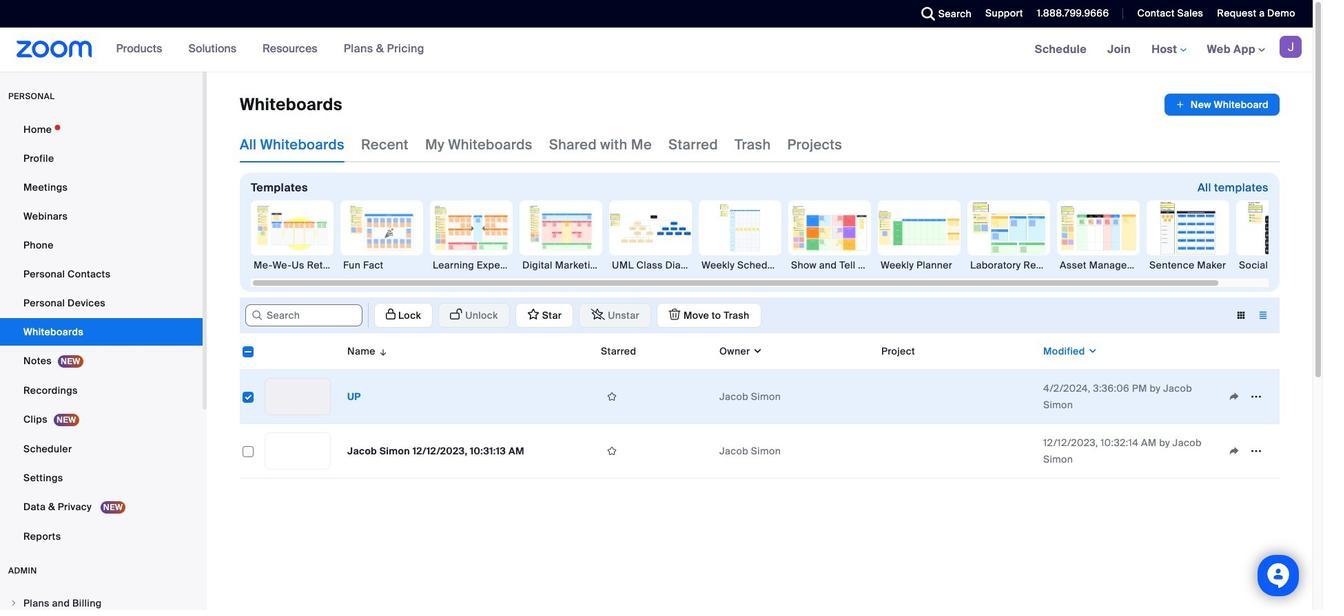 Task type: locate. For each thing, give the bounding box(es) containing it.
1 cell from the top
[[876, 370, 1038, 425]]

banner
[[0, 28, 1314, 72]]

application
[[1165, 94, 1280, 116], [368, 303, 767, 328], [240, 334, 1291, 490], [1224, 387, 1275, 408], [1224, 441, 1275, 462]]

1 vertical spatial cell
[[876, 449, 1038, 454]]

2 cell from the top
[[876, 449, 1038, 454]]

grid mode, not selected image
[[1231, 310, 1253, 322]]

cell
[[876, 370, 1038, 425], [876, 449, 1038, 454]]

show and tell with a twist element
[[789, 259, 872, 272]]

profile picture image
[[1280, 36, 1303, 58]]

0 vertical spatial cell
[[876, 370, 1038, 425]]

arrow down image
[[376, 343, 388, 360]]

learning experience canvas element
[[430, 259, 513, 272]]

right image
[[10, 600, 18, 608]]

jacob simon 12/12/2023, 10:31:13 am element
[[348, 445, 525, 458]]

down image
[[1086, 345, 1098, 359]]

add image
[[1176, 98, 1186, 112]]

digital marketing canvas element
[[520, 259, 603, 272]]

up element
[[348, 391, 361, 403]]

menu item
[[0, 591, 203, 611]]

share image
[[1224, 391, 1246, 403]]

product information navigation
[[106, 28, 435, 72]]

sentence maker element
[[1147, 259, 1230, 272]]



Task type: vqa. For each thing, say whether or not it's contained in the screenshot.
Show Host Key icon
no



Task type: describe. For each thing, give the bounding box(es) containing it.
up, modified at apr 02, 2024 by jacob simon, link image
[[265, 379, 331, 416]]

thumbnail of up image
[[265, 379, 330, 415]]

weekly planner element
[[878, 259, 961, 272]]

weekly schedule element
[[699, 259, 782, 272]]

Search text field
[[245, 305, 363, 327]]

social emotional learning element
[[1237, 259, 1320, 272]]

list mode, selected image
[[1253, 310, 1275, 322]]

click to star the whiteboard up image
[[601, 391, 623, 403]]

more options for up image
[[1246, 391, 1268, 403]]

zoom logo image
[[17, 41, 92, 58]]

share image
[[1224, 445, 1246, 458]]

tabs of all whiteboard page tab list
[[240, 127, 843, 163]]

cell for share icon
[[876, 370, 1038, 425]]

click to star the whiteboard jacob simon 12/12/2023, 10:31:13 am image
[[601, 445, 623, 458]]

meetings navigation
[[1025, 28, 1314, 72]]

me-we-us retrospective element
[[251, 259, 334, 272]]

uml class diagram element
[[610, 259, 692, 272]]

more options for jacob simon 12/12/2023, 10:31:13 am image
[[1246, 445, 1268, 458]]

asset management element
[[1058, 259, 1140, 272]]

cell for share image
[[876, 449, 1038, 454]]

thumbnail of jacob simon 12/12/2023, 10:31:13 am image
[[265, 434, 330, 470]]

personal menu menu
[[0, 116, 203, 552]]

fun fact element
[[341, 259, 423, 272]]

laboratory report element
[[968, 259, 1051, 272]]



